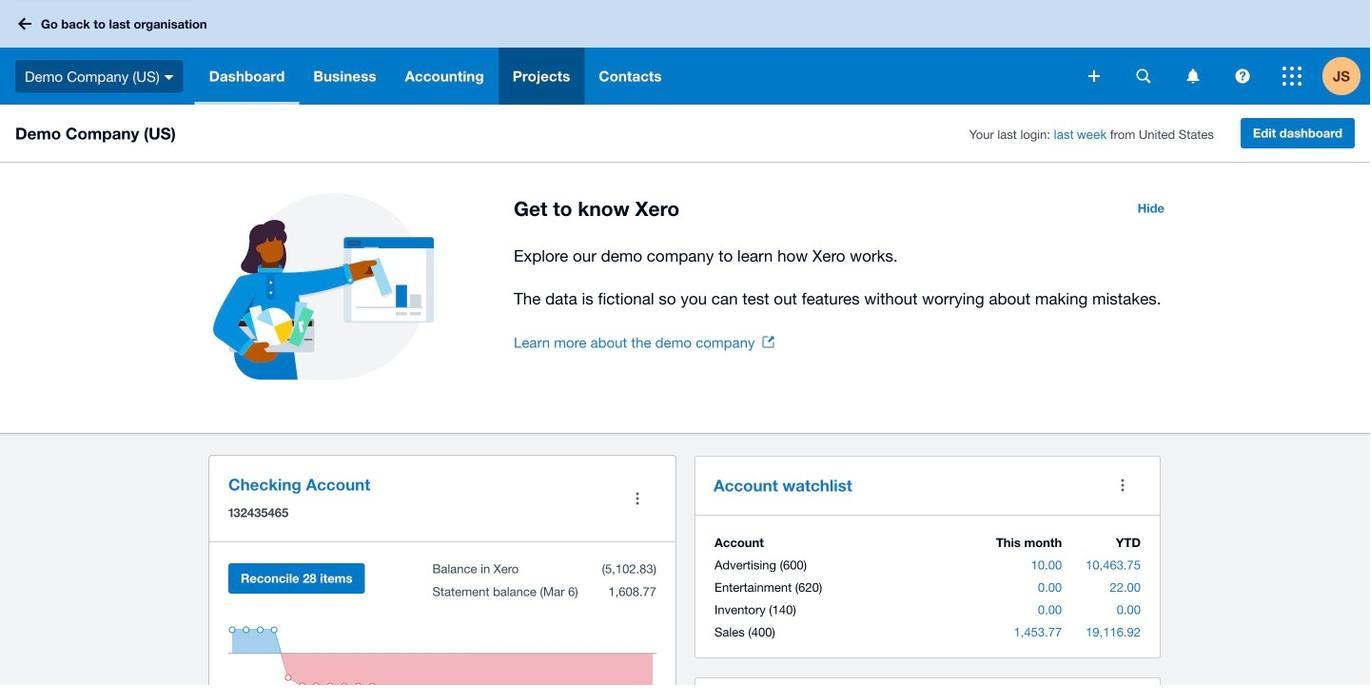 Task type: locate. For each thing, give the bounding box(es) containing it.
0 horizontal spatial svg image
[[18, 18, 31, 30]]

1 horizontal spatial svg image
[[1089, 70, 1100, 82]]

banner
[[0, 0, 1370, 105]]

intro banner body element
[[514, 243, 1176, 312]]

manage menu toggle image
[[619, 480, 657, 518]]

svg image
[[18, 18, 31, 30], [1137, 69, 1151, 83], [1089, 70, 1100, 82]]

svg image
[[1283, 67, 1302, 86], [1187, 69, 1200, 83], [1236, 69, 1250, 83], [164, 75, 174, 80]]



Task type: describe. For each thing, give the bounding box(es) containing it.
2 horizontal spatial svg image
[[1137, 69, 1151, 83]]



